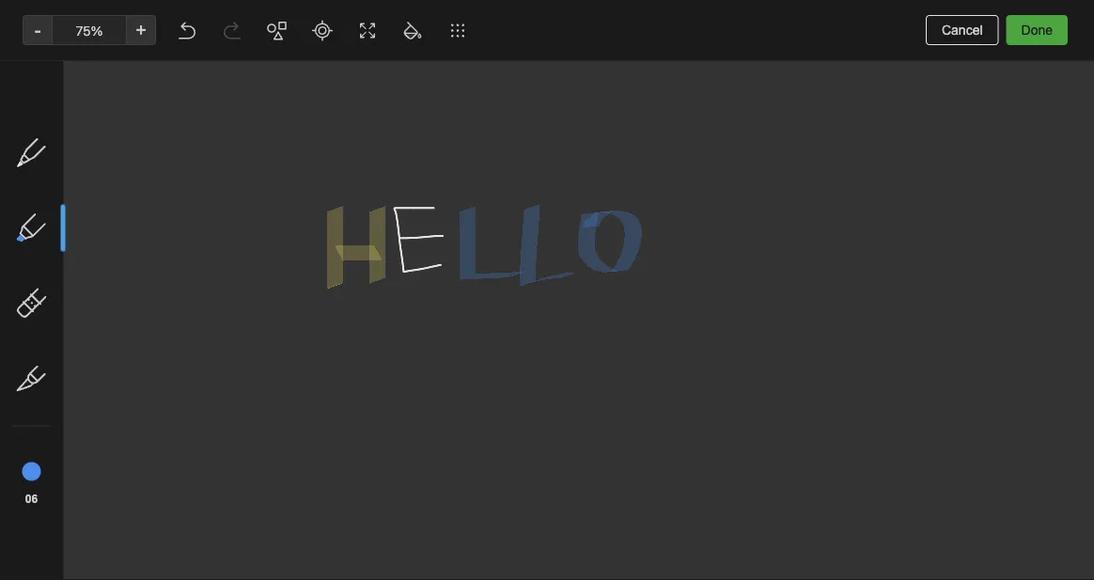 Task type: locate. For each thing, give the bounding box(es) containing it.
notes
[[266, 56, 318, 79], [65, 242, 98, 256], [41, 378, 77, 393]]

tree
[[0, 148, 226, 574]]

get
[[846, 11, 868, 26]]

recent notes group
[[0, 208, 217, 378]]

1 horizontal spatial for
[[912, 11, 930, 26]]

cell
[[250, 337, 271, 353]]

settings image
[[192, 15, 214, 38]]

minutes
[[282, 205, 324, 218]]

free
[[883, 11, 909, 26]]

mood up 'track' at the bottom of page
[[481, 278, 515, 293]]

1 vertical spatial notes
[[65, 242, 98, 256]]

get it free for 7 days button
[[834, 7, 986, 31]]

mood
[[481, 278, 515, 293], [466, 298, 500, 313]]

0 vertical spatial the
[[328, 298, 348, 313]]

notebooks link
[[0, 442, 217, 472]]

Search text field
[[24, 55, 201, 88]]

template:
[[316, 278, 373, 293]]

for left free:
[[490, 11, 508, 26]]

notes link
[[0, 371, 217, 401]]

None search field
[[24, 55, 201, 88]]

only
[[916, 53, 942, 67]]

er
[[250, 298, 541, 333]]

this
[[290, 278, 312, 293]]

for for 7
[[912, 11, 930, 26]]

daily
[[434, 298, 462, 313]]

my
[[250, 258, 269, 274]]

the down 'track' at the bottom of page
[[502, 317, 522, 333]]

expand notebooks image
[[5, 450, 20, 465]]

for inside get it free for 7 days button
[[912, 11, 930, 26]]

1 for from the left
[[490, 11, 508, 26]]

1 vertical spatial the
[[502, 317, 522, 333]]

track
[[504, 298, 541, 313]]

the right of
[[328, 298, 348, 313]]

you
[[945, 53, 966, 67]]

about
[[250, 278, 287, 293]]

home link
[[0, 148, 226, 178]]

tracker
[[311, 258, 358, 274]]

try evernote personal for free:
[[351, 11, 543, 26]]

2 for from the left
[[912, 11, 930, 26]]

it
[[872, 11, 880, 26]]

your
[[450, 278, 477, 293]]

expand note image
[[597, 49, 620, 71]]

note window element
[[0, 0, 1095, 580]]

0 horizontal spatial for
[[490, 11, 508, 26]]

recent
[[22, 242, 61, 256]]

0 vertical spatial mood
[[481, 278, 515, 293]]

new button
[[11, 99, 214, 133]]

square
[[393, 317, 434, 333]]

a few minutes ago
[[250, 205, 347, 218]]

first
[[665, 53, 690, 67]]

template.
[[266, 317, 323, 333]]

notes inside recent notes group
[[65, 242, 98, 256]]

a few minutes ago button
[[226, 128, 570, 241]]

recent notes
[[22, 242, 98, 256]]

personal
[[433, 11, 487, 26]]

for
[[490, 11, 508, 26], [912, 11, 930, 26]]

notebooks
[[42, 449, 108, 465]]

my mood tracker
[[250, 258, 358, 274]]

mood
[[272, 258, 308, 274]]

first notebook
[[665, 53, 749, 67]]

year
[[351, 298, 378, 313]]

mood up change
[[466, 298, 500, 313]]

tasks
[[41, 408, 76, 424]]

2 vertical spatial notes
[[41, 378, 77, 393]]

the
[[328, 298, 348, 313], [502, 317, 522, 333]]

background
[[275, 337, 347, 353]]

for left 7
[[912, 11, 930, 26]]

Note Editor text field
[[0, 0, 1095, 580]]

0 horizontal spatial the
[[328, 298, 348, 313]]



Task type: vqa. For each thing, say whether or not it's contained in the screenshot.
Add filters field
no



Task type: describe. For each thing, give the bounding box(es) containing it.
a
[[250, 205, 256, 218]]

tasks button
[[0, 401, 217, 431]]

easily
[[377, 278, 412, 293]]

notes inside "notes" link
[[41, 378, 77, 393]]

about this template: easily chart your mood every day of the year with our daily mood track er template. click each square to change the cell background accordin...
[[250, 278, 541, 353]]

share
[[997, 52, 1034, 68]]

with
[[381, 298, 407, 313]]

new
[[41, 108, 68, 123]]

click
[[327, 317, 357, 333]]

our
[[410, 298, 430, 313]]

accordin...
[[351, 337, 414, 353]]

get it free for 7 days
[[846, 11, 974, 26]]

day
[[287, 298, 309, 313]]

evernote
[[374, 11, 430, 26]]

notebook
[[693, 53, 749, 67]]

chart
[[415, 278, 447, 293]]

for for free:
[[490, 11, 508, 26]]

home
[[41, 155, 77, 170]]

to
[[438, 317, 450, 333]]

change
[[454, 317, 498, 333]]

free:
[[511, 11, 543, 26]]

shortcuts button
[[0, 178, 217, 208]]

few
[[260, 205, 279, 218]]

every
[[250, 298, 284, 313]]

of
[[312, 298, 325, 313]]

days
[[945, 11, 974, 26]]

only you
[[916, 53, 966, 67]]

share button
[[981, 45, 1050, 75]]

tree containing home
[[0, 148, 226, 574]]

each
[[360, 317, 389, 333]]

7
[[934, 11, 941, 26]]

shortcuts
[[42, 185, 101, 201]]

1 horizontal spatial the
[[502, 317, 522, 333]]

try
[[351, 11, 371, 26]]

first notebook button
[[641, 47, 756, 73]]

1 vertical spatial mood
[[466, 298, 500, 313]]

0 vertical spatial notes
[[266, 56, 318, 79]]

ago
[[327, 205, 347, 218]]



